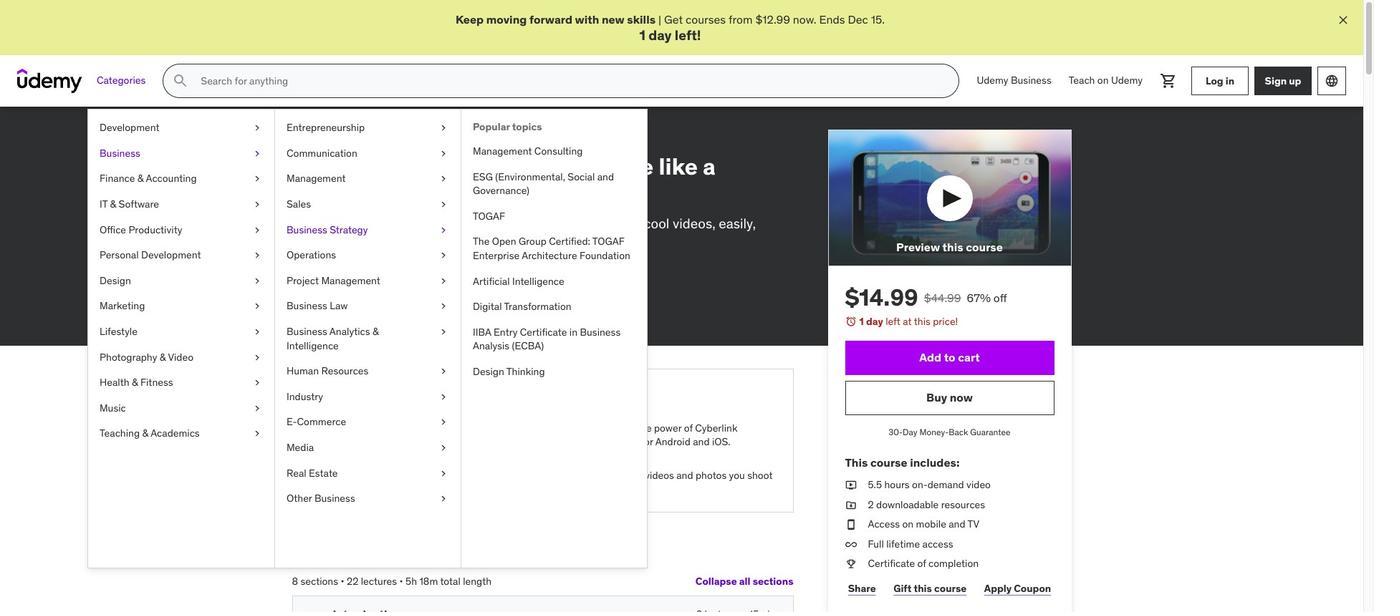 Task type: describe. For each thing, give the bounding box(es) containing it.
$14.99 $44.99 67% off
[[845, 283, 1007, 313]]

(15
[[363, 264, 375, 277]]

and up (15 on the left of the page
[[341, 234, 364, 251]]

the inside 'other useful apps that will help take your video productions to the next level.'
[[427, 484, 441, 497]]

1 horizontal spatial video
[[967, 479, 991, 492]]

real
[[287, 467, 306, 480]]

xsmall image for other business
[[438, 492, 449, 506]]

accounting
[[146, 172, 197, 185]]

business inside business link
[[100, 147, 140, 160]]

office
[[100, 223, 126, 236]]

shopping cart with 0 items image
[[1160, 73, 1177, 90]]

togaf inside 'togaf' link
[[473, 210, 505, 223]]

forward
[[530, 12, 573, 27]]

2 vertical spatial management
[[321, 274, 380, 287]]

videos,
[[673, 215, 716, 232]]

xsmall image for human resources
[[438, 365, 449, 379]]

& up communication
[[356, 129, 363, 142]]

ends
[[819, 12, 845, 27]]

development inside "link"
[[141, 249, 201, 262]]

last
[[309, 303, 328, 316]]

1/2022
[[371, 303, 403, 316]]

entry
[[494, 326, 518, 339]]

lifestyle link
[[88, 320, 274, 345]]

consulting
[[535, 145, 583, 158]]

to for how to utilize the power of cyberlink powerdirector for android and ios.
[[597, 422, 606, 435]]

keep
[[456, 12, 484, 27]]

popular
[[473, 121, 510, 133]]

for inside how to edit videos on your phone like a professional use cyberlink powerdirector for android and ios to make cool videos, easily, quickly, and cheaply on phones and tablets
[[470, 215, 487, 232]]

1 horizontal spatial certificate
[[868, 558, 915, 571]]

business analytics & intelligence link
[[275, 320, 461, 359]]

2 udemy from the left
[[1111, 74, 1143, 87]]

e-commerce link
[[275, 410, 461, 436]]

business strategy link
[[275, 218, 461, 243]]

and inside how to make photos and videos you shoot on your phone into a professional masterpiece.
[[427, 422, 444, 435]]

sign
[[1265, 74, 1287, 87]]

teach on udemy link
[[1060, 64, 1152, 98]]

video design
[[409, 129, 472, 142]]

161
[[417, 264, 431, 277]]

2 downloadable resources
[[868, 499, 986, 511]]

0 vertical spatial design
[[439, 129, 472, 142]]

on inside teach on udemy link
[[1098, 74, 1109, 87]]

what you'll learn
[[310, 385, 446, 408]]

business strategy element
[[461, 110, 647, 568]]

certificate inside iiba entry certificate in business analysis (ecba)
[[520, 326, 567, 339]]

business strategy
[[287, 223, 368, 236]]

you'll
[[358, 385, 401, 408]]

communication
[[287, 147, 357, 160]]

photos inside how to edit the videos and photos you shoot on your phone.
[[696, 470, 727, 483]]

photos inside how to make photos and videos you shoot on your phone into a professional masterpiece.
[[394, 422, 425, 435]]

to for how to make photos and videos you shoot on your phone into a professional masterpiece.
[[355, 422, 364, 435]]

video editing
[[490, 129, 554, 142]]

course for gift this course
[[935, 582, 967, 595]]

sales
[[287, 198, 311, 211]]

the
[[473, 235, 490, 248]]

and inside how to edit the videos and photos you shoot on your phone.
[[677, 470, 693, 483]]

how to edit videos on your phone like a professional use cyberlink powerdirector for android and ios to make cool videos, easily, quickly, and cheaply on phones and tablets
[[292, 152, 756, 251]]

log
[[1206, 74, 1224, 87]]

1 horizontal spatial 1
[[860, 316, 864, 329]]

phone inside how to make photos and videos you shoot on your phone into a professional masterpiece.
[[368, 436, 396, 449]]

gift
[[894, 582, 912, 595]]

health & fitness link
[[88, 371, 274, 396]]

artificial intelligence
[[473, 275, 565, 288]]

intelligence inside business analytics & intelligence
[[287, 339, 339, 352]]

1 horizontal spatial of
[[918, 558, 926, 571]]

design for design
[[100, 274, 131, 287]]

tv
[[968, 518, 980, 531]]

of inside how to utilize the power of cyberlink powerdirector for android and ios.
[[684, 422, 693, 435]]

development link
[[88, 116, 274, 141]]

xsmall image for photography & video
[[252, 351, 263, 365]]

1 vertical spatial photography & video
[[100, 351, 193, 364]]

small image
[[310, 609, 324, 613]]

this for preview
[[943, 240, 964, 255]]

business inside udemy business link
[[1011, 74, 1052, 87]]

videos inside how to edit videos on your phone like a professional use cyberlink powerdirector for android and ios to make cool videos, easily, quickly, and cheaply on phones and tablets
[[423, 152, 494, 181]]

to for how to edit videos on your phone like a professional use cyberlink powerdirector for android and ios to make cool videos, easily, quickly, and cheaply on phones and tablets
[[346, 152, 369, 181]]

project management link
[[275, 269, 461, 294]]

1 inside keep moving forward with new skills | get courses from $12.99 now. ends dec 15. 1 day left!
[[640, 27, 646, 44]]

and up certified:
[[541, 215, 564, 232]]

other for other useful apps that will help take your video productions to the next level.
[[333, 470, 358, 483]]

marketing
[[100, 300, 145, 313]]

business inside business law 'link'
[[287, 300, 327, 313]]

and inside esg (environmental, social and governance)
[[598, 170, 614, 183]]

up
[[1289, 74, 1302, 87]]

human resources
[[287, 365, 369, 378]]

phones
[[436, 234, 481, 251]]

powerdirector inside how to edit videos on your phone like a professional use cyberlink powerdirector for android and ios to make cool videos, easily, quickly, and cheaply on phones and tablets
[[380, 215, 467, 232]]

other business
[[287, 492, 355, 505]]

management link
[[275, 167, 461, 192]]

to right ios
[[592, 215, 604, 232]]

teaching
[[100, 427, 140, 440]]

your inside how to edit videos on your phone like a professional use cyberlink powerdirector for android and ios to make cool videos, easily, quickly, and cheaply on phones and tablets
[[532, 152, 580, 181]]

1 udemy from the left
[[977, 74, 1009, 87]]

health
[[100, 376, 129, 389]]

timothy maxwell link
[[343, 283, 418, 296]]

a inside how to edit videos on your phone like a professional use cyberlink powerdirector for android and ios to make cool videos, easily, quickly, and cheaply on phones and tablets
[[703, 152, 716, 181]]

xsmall image for personal development
[[252, 249, 263, 263]]

teach
[[1069, 74, 1095, 87]]

make inside how to make photos and videos you shoot on your phone into a professional masterpiece.
[[367, 422, 391, 435]]

downloadable
[[876, 499, 939, 511]]

0 vertical spatial in
[[1226, 74, 1235, 87]]

finance & accounting
[[100, 172, 197, 185]]

powerdirector inside how to utilize the power of cyberlink powerdirector for android and ios.
[[574, 436, 639, 449]]

popular topics
[[473, 121, 542, 133]]

phone.
[[610, 484, 640, 497]]

xsmall image for development
[[252, 121, 263, 135]]

digital transformation link
[[462, 295, 647, 320]]

this
[[845, 456, 868, 470]]

and inside how to utilize the power of cyberlink powerdirector for android and ios.
[[693, 436, 710, 449]]

and left tablets
[[484, 234, 507, 251]]

in inside iiba entry certificate in business analysis (ecba)
[[570, 326, 578, 339]]

help
[[452, 470, 471, 483]]

shoot inside how to make photos and videos you shoot on your phone into a professional masterpiece.
[[496, 422, 522, 435]]

on inside how to make photos and videos you shoot on your phone into a professional masterpiece.
[[333, 436, 344, 449]]

a inside how to make photos and videos you shoot on your phone into a professional masterpiece.
[[418, 436, 424, 449]]

togaf link
[[462, 204, 647, 230]]

will
[[435, 470, 450, 483]]

courses
[[686, 12, 726, 27]]

close image
[[1337, 13, 1351, 27]]

67%
[[967, 291, 991, 306]]

1 vertical spatial photography & video link
[[88, 345, 274, 371]]

design link
[[88, 269, 274, 294]]

easily,
[[719, 215, 756, 232]]

analysis
[[473, 340, 510, 353]]

Search for anything text field
[[198, 69, 942, 93]]

xsmall image for office productivity
[[252, 223, 263, 237]]

the open group certified: togaf enterprise architecture foundation
[[473, 235, 631, 262]]

1 • from the left
[[341, 575, 344, 588]]

15.
[[871, 12, 885, 27]]

apply coupon button
[[981, 575, 1055, 603]]

created
[[292, 283, 328, 296]]

xsmall image for business law
[[438, 300, 449, 314]]

togaf inside the open group certified: togaf enterprise architecture foundation
[[593, 235, 625, 248]]

english for english
[[432, 303, 465, 316]]

like
[[659, 152, 698, 181]]

5.5
[[868, 479, 882, 492]]

lifetime
[[887, 538, 920, 551]]

xsmall image for business
[[252, 147, 263, 161]]

0 horizontal spatial photography
[[100, 351, 157, 364]]

& right the it on the top left of page
[[110, 198, 116, 211]]

useful
[[361, 470, 388, 483]]

new
[[602, 12, 625, 27]]

certificate of completion
[[868, 558, 979, 571]]

level.
[[466, 484, 489, 497]]

management for management
[[287, 172, 346, 185]]

android inside how to edit videos on your phone like a professional use cyberlink powerdirector for android and ios to make cool videos, easily, quickly, and cheaply on phones and tablets
[[490, 215, 538, 232]]

udemy image
[[17, 69, 82, 93]]

topics
[[512, 121, 542, 133]]

how for your
[[333, 422, 353, 435]]

take
[[474, 470, 493, 483]]

tablets
[[510, 234, 552, 251]]

4.6
[[292, 264, 307, 277]]

preview this course button
[[828, 130, 1072, 267]]

xsmall image for marketing
[[252, 300, 263, 314]]

$12.99
[[756, 12, 790, 27]]

video editing link
[[490, 127, 554, 145]]

phone inside how to edit videos on your phone like a professional use cyberlink powerdirector for android and ios to make cool videos, easily, quickly, and cheaply on phones and tablets
[[585, 152, 654, 181]]

enterprise
[[473, 249, 520, 262]]

resources
[[321, 365, 369, 378]]

how for on
[[574, 470, 595, 483]]

digital transformation
[[473, 300, 572, 313]]

total
[[440, 575, 461, 588]]

software
[[119, 198, 159, 211]]

& right finance
[[137, 172, 144, 185]]

iiba entry certificate in business analysis (ecba)
[[473, 326, 621, 353]]

day inside keep moving forward with new skills | get courses from $12.99 now. ends dec 15. 1 day left!
[[649, 27, 672, 44]]

full
[[868, 538, 884, 551]]



Task type: locate. For each thing, give the bounding box(es) containing it.
& inside business analytics & intelligence
[[373, 325, 379, 338]]

to inside how to utilize the power of cyberlink powerdirector for android and ios.
[[597, 422, 606, 435]]

academics
[[151, 427, 200, 440]]

professional inside how to edit videos on your phone like a professional use cyberlink powerdirector for android and ios to make cool videos, easily, quickly, and cheaply on phones and tablets
[[292, 179, 428, 209]]

1 vertical spatial android
[[656, 436, 691, 449]]

1 horizontal spatial you
[[729, 470, 745, 483]]

1 vertical spatial videos
[[446, 422, 476, 435]]

full lifetime access
[[868, 538, 954, 551]]

xsmall image inside business link
[[252, 147, 263, 161]]

video up resources at the right of the page
[[967, 479, 991, 492]]

business inside other business 'link'
[[315, 492, 355, 505]]

day down the |
[[649, 27, 672, 44]]

1 horizontal spatial phone
[[585, 152, 654, 181]]

of
[[684, 422, 693, 435], [918, 558, 926, 571]]

edit up phone.
[[608, 470, 626, 483]]

photography & video link up "fitness"
[[88, 345, 274, 371]]

photography & video link up communication
[[292, 127, 392, 145]]

business inside business analytics & intelligence
[[287, 325, 327, 338]]

english up entry
[[494, 303, 527, 316]]

marketing link
[[88, 294, 274, 320]]

off
[[994, 291, 1007, 306]]

xsmall image
[[252, 121, 263, 135], [438, 147, 449, 161], [252, 172, 263, 186], [252, 274, 263, 288], [438, 274, 449, 288], [438, 300, 449, 314], [292, 305, 304, 316], [252, 351, 263, 365], [438, 390, 449, 404], [310, 422, 321, 436], [438, 467, 449, 481], [310, 470, 321, 484]]

xsmall image for teaching & academics
[[252, 427, 263, 441]]

& down 1/2022
[[373, 325, 379, 338]]

1 vertical spatial of
[[918, 558, 926, 571]]

1 vertical spatial day
[[866, 316, 883, 329]]

0 vertical spatial photography & video link
[[292, 127, 392, 145]]

1 horizontal spatial for
[[641, 436, 653, 449]]

xsmall image inside "health & fitness" link
[[252, 376, 263, 390]]

0 vertical spatial other
[[333, 470, 358, 483]]

phone left like
[[585, 152, 654, 181]]

xsmall image inside human resources link
[[438, 365, 449, 379]]

other for other business
[[287, 492, 312, 505]]

this inside button
[[943, 240, 964, 255]]

on down downloadable
[[903, 518, 914, 531]]

to down how to utilize the power of cyberlink powerdirector for android and ios.
[[597, 470, 606, 483]]

xsmall image inside it & software link
[[252, 198, 263, 212]]

management consulting
[[473, 145, 583, 158]]

togaf up foundation
[[593, 235, 625, 248]]

xsmall image for it & software
[[252, 198, 263, 212]]

0 horizontal spatial photos
[[394, 422, 425, 435]]

0 vertical spatial management
[[473, 145, 532, 158]]

you up take
[[478, 422, 494, 435]]

video
[[967, 479, 991, 492], [333, 484, 357, 497]]

xsmall image inside industry link
[[438, 390, 449, 404]]

edit
[[374, 152, 417, 181], [608, 470, 626, 483]]

on up governance)
[[500, 152, 527, 181]]

shoot
[[496, 422, 522, 435], [748, 470, 773, 483]]

how inside how to utilize the power of cyberlink powerdirector for android and ios.
[[574, 422, 595, 435]]

xsmall image inside office productivity link
[[252, 223, 263, 237]]

photos down ios.
[[696, 470, 727, 483]]

now.
[[793, 12, 817, 27]]

business inside business strategy link
[[287, 223, 327, 236]]

to for how to edit the videos and photos you shoot on your phone.
[[597, 470, 606, 483]]

sales link
[[275, 192, 461, 218]]

android inside how to utilize the power of cyberlink powerdirector for android and ios.
[[656, 436, 691, 449]]

1 vertical spatial course
[[871, 456, 908, 470]]

1 vertical spatial development
[[141, 249, 201, 262]]

1 horizontal spatial edit
[[608, 470, 626, 483]]

xsmall image inside personal development "link"
[[252, 249, 263, 263]]

powerdirector down utilize
[[574, 436, 639, 449]]

to inside how to make photos and videos you shoot on your phone into a professional masterpiece.
[[355, 422, 364, 435]]

you
[[478, 422, 494, 435], [729, 470, 745, 483]]

course up the 67%
[[966, 240, 1003, 255]]

edit inside how to edit the videos and photos you shoot on your phone.
[[608, 470, 626, 483]]

0 horizontal spatial design
[[100, 274, 131, 287]]

1 vertical spatial professional
[[426, 436, 481, 449]]

intelligence inside business strategy element
[[512, 275, 565, 288]]

2 • from the left
[[400, 575, 403, 588]]

to
[[346, 152, 369, 181], [592, 215, 604, 232], [944, 351, 956, 365], [355, 422, 364, 435], [597, 422, 606, 435], [597, 470, 606, 483], [415, 484, 424, 497]]

video design link
[[409, 127, 472, 145]]

android down power
[[656, 436, 691, 449]]

5h 18m
[[406, 575, 438, 588]]

0 horizontal spatial photography & video link
[[88, 345, 274, 371]]

xsmall image inside entrepreneurship link
[[438, 121, 449, 135]]

to left cart
[[944, 351, 956, 365]]

1 horizontal spatial photography & video link
[[292, 127, 392, 145]]

0 vertical spatial photos
[[394, 422, 425, 435]]

this right preview
[[943, 240, 964, 255]]

xsmall image for communication
[[438, 147, 449, 161]]

0 horizontal spatial day
[[649, 27, 672, 44]]

edit for videos
[[374, 152, 417, 181]]

professional inside how to make photos and videos you shoot on your phone into a professional masterpiece.
[[426, 436, 481, 449]]

1 vertical spatial the
[[628, 470, 643, 483]]

digital
[[473, 300, 502, 313]]

management for management consulting
[[473, 145, 532, 158]]

[auto]
[[529, 303, 556, 316]]

0 horizontal spatial you
[[478, 422, 494, 435]]

1 vertical spatial shoot
[[748, 470, 773, 483]]

for inside how to utilize the power of cyberlink powerdirector for android and ios.
[[641, 436, 653, 449]]

ios
[[567, 215, 589, 232]]

entrepreneurship
[[287, 121, 365, 134]]

next
[[444, 484, 463, 497]]

cyberlink inside how to utilize the power of cyberlink powerdirector for android and ios.
[[695, 422, 738, 435]]

0 vertical spatial shoot
[[496, 422, 522, 435]]

english
[[432, 303, 465, 316], [494, 303, 527, 316]]

sections inside dropdown button
[[753, 575, 794, 588]]

videos down how to utilize the power of cyberlink powerdirector for android and ios.
[[645, 470, 674, 483]]

1 vertical spatial cyberlink
[[695, 422, 738, 435]]

buy now button
[[845, 381, 1055, 416]]

1 horizontal spatial design
[[439, 129, 472, 142]]

0 vertical spatial phone
[[585, 152, 654, 181]]

this for gift
[[914, 582, 932, 595]]

choose a language image
[[1325, 74, 1339, 88]]

certificate down lifetime
[[868, 558, 915, 571]]

xsmall image for real estate
[[438, 467, 449, 481]]

cyberlink up ios.
[[695, 422, 738, 435]]

other useful apps that will help take your video productions to the next level.
[[333, 470, 515, 497]]

0 vertical spatial intelligence
[[512, 275, 565, 288]]

the up phone.
[[628, 470, 643, 483]]

1 vertical spatial photography
[[100, 351, 157, 364]]

0 vertical spatial edit
[[374, 152, 417, 181]]

professional up business strategy link at top
[[292, 179, 428, 209]]

in
[[1226, 74, 1235, 87], [570, 326, 578, 339]]

business left teach
[[1011, 74, 1052, 87]]

xsmall image for industry
[[438, 390, 449, 404]]

to inside button
[[944, 351, 956, 365]]

office productivity link
[[88, 218, 274, 243]]

this right gift
[[914, 582, 932, 595]]

last updated 1/2022
[[309, 303, 403, 316]]

videos inside how to edit the videos and photos you shoot on your phone.
[[645, 470, 674, 483]]

to inside how to edit the videos and photos you shoot on your phone.
[[597, 470, 606, 483]]

business up finance
[[100, 147, 140, 160]]

xsmall image for operations
[[438, 249, 449, 263]]

xsmall image for lifestyle
[[252, 325, 263, 339]]

esg (environmental, social and governance)
[[473, 170, 614, 197]]

xsmall image for design
[[252, 274, 263, 288]]

professional
[[292, 179, 428, 209], [426, 436, 481, 449]]

xsmall image for e-commerce
[[438, 416, 449, 430]]

to left utilize
[[597, 422, 606, 435]]

photography & video
[[292, 129, 392, 142], [100, 351, 193, 364]]

xsmall image inside real estate link
[[438, 467, 449, 481]]

collapse all sections
[[696, 575, 794, 588]]

video
[[365, 129, 392, 142], [409, 129, 437, 142], [490, 129, 517, 142], [168, 351, 193, 364]]

course inside preview this course button
[[966, 240, 1003, 255]]

1 horizontal spatial photography
[[292, 129, 354, 142]]

xsmall image for media
[[438, 441, 449, 455]]

& right health
[[132, 376, 138, 389]]

xsmall image inside business analytics & intelligence link
[[438, 325, 449, 339]]

submit search image
[[172, 73, 189, 90]]

2 english from the left
[[494, 303, 527, 316]]

analytics
[[330, 325, 370, 338]]

professional up help
[[426, 436, 481, 449]]

0 horizontal spatial certificate
[[520, 326, 567, 339]]

xsmall image inside business strategy link
[[438, 223, 449, 237]]

xsmall image for business strategy
[[438, 223, 449, 237]]

design
[[439, 129, 472, 142], [100, 274, 131, 287], [473, 365, 504, 378]]

industry link
[[275, 385, 461, 410]]

0 vertical spatial certificate
[[520, 326, 567, 339]]

back
[[949, 427, 969, 438]]

1 horizontal spatial a
[[703, 152, 716, 181]]

how inside how to make photos and videos you shoot on your phone into a professional masterpiece.
[[333, 422, 353, 435]]

business up operations on the top of page
[[287, 223, 327, 236]]

1 right 'alarm' icon
[[860, 316, 864, 329]]

0 horizontal spatial phone
[[368, 436, 396, 449]]

xsmall image inside e-commerce link
[[438, 416, 449, 430]]

togaf up the
[[473, 210, 505, 223]]

0 vertical spatial the
[[637, 422, 652, 435]]

on up 161
[[417, 234, 432, 251]]

0 vertical spatial course
[[966, 240, 1003, 255]]

& up "fitness"
[[160, 351, 166, 364]]

1 vertical spatial make
[[367, 422, 391, 435]]

1 vertical spatial other
[[287, 492, 312, 505]]

0 vertical spatial powerdirector
[[380, 215, 467, 232]]

xsmall image inside design link
[[252, 274, 263, 288]]

0 horizontal spatial video
[[333, 484, 357, 497]]

30-
[[889, 427, 903, 438]]

other business link
[[275, 487, 461, 512]]

1 vertical spatial powerdirector
[[574, 436, 639, 449]]

alarm image
[[845, 316, 857, 328]]

design thinking
[[473, 365, 545, 378]]

• left 22
[[341, 575, 344, 588]]

and right social
[[598, 170, 614, 183]]

0 vertical spatial make
[[607, 215, 641, 232]]

1 horizontal spatial photos
[[696, 470, 727, 483]]

|
[[659, 12, 662, 27]]

xsmall image for management
[[438, 172, 449, 186]]

business inside iiba entry certificate in business analysis (ecba)
[[580, 326, 621, 339]]

phone down e-commerce link on the bottom of page
[[368, 436, 396, 449]]

1 down skills
[[640, 27, 646, 44]]

to down that
[[415, 484, 424, 497]]

1 vertical spatial phone
[[368, 436, 396, 449]]

strategy
[[330, 223, 368, 236]]

xsmall image for business analytics & intelligence
[[438, 325, 449, 339]]

apply
[[985, 582, 1012, 595]]

gift this course link
[[891, 575, 970, 603]]

xsmall image inside project management link
[[438, 274, 449, 288]]

closed captions image
[[477, 305, 488, 316]]

intelligence up 'transformation'
[[512, 275, 565, 288]]

design down the analysis on the left bottom
[[473, 365, 504, 378]]

course up hours
[[871, 456, 908, 470]]

english for english [auto]
[[494, 303, 527, 316]]

0 horizontal spatial photography & video
[[100, 351, 193, 364]]

quickly,
[[292, 234, 338, 251]]

0 horizontal spatial sections
[[301, 575, 338, 588]]

1 horizontal spatial shoot
[[748, 470, 773, 483]]

management inside business strategy element
[[473, 145, 532, 158]]

1 vertical spatial for
[[641, 436, 653, 449]]

1 vertical spatial intelligence
[[287, 339, 339, 352]]

2 vertical spatial videos
[[645, 470, 674, 483]]

1 horizontal spatial day
[[866, 316, 883, 329]]

entrepreneurship link
[[275, 116, 461, 141]]

how for android
[[574, 422, 595, 435]]

xsmall image for project management
[[438, 274, 449, 288]]

edit for the
[[608, 470, 626, 483]]

the inside how to edit the videos and photos you shoot on your phone.
[[628, 470, 643, 483]]

1 horizontal spatial cyberlink
[[695, 422, 738, 435]]

the inside how to utilize the power of cyberlink powerdirector for android and ios.
[[637, 422, 652, 435]]

a right like
[[703, 152, 716, 181]]

0 horizontal spatial togaf
[[473, 210, 505, 223]]

and left tv
[[949, 518, 966, 531]]

how inside how to edit the videos and photos you shoot on your phone.
[[574, 470, 595, 483]]

1 horizontal spatial sections
[[753, 575, 794, 588]]

videos up help
[[446, 422, 476, 435]]

learn
[[405, 385, 446, 408]]

for up how to edit the videos and photos you shoot on your phone.
[[641, 436, 653, 449]]

gift this course
[[894, 582, 967, 595]]

this course includes:
[[845, 456, 960, 470]]

design for design thinking
[[473, 365, 504, 378]]

make left cool at the left top
[[607, 215, 641, 232]]

photos up into
[[394, 422, 425, 435]]

the down will
[[427, 484, 441, 497]]

xsmall image inside development link
[[252, 121, 263, 135]]

xsmall image inside sales "link"
[[438, 198, 449, 212]]

intelligence up 'human'
[[287, 339, 339, 352]]

0 horizontal spatial powerdirector
[[380, 215, 467, 232]]

1 horizontal spatial in
[[1226, 74, 1235, 87]]

0 vertical spatial togaf
[[473, 210, 505, 223]]

udemy business
[[977, 74, 1052, 87]]

1 sections from the left
[[301, 575, 338, 588]]

business law
[[287, 300, 348, 313]]

xsmall image inside other business 'link'
[[438, 492, 449, 506]]

and down how to utilize the power of cyberlink powerdirector for android and ios.
[[677, 470, 693, 483]]

xsmall image for sales
[[438, 198, 449, 212]]

on
[[1098, 74, 1109, 87], [500, 152, 527, 181], [417, 234, 432, 251], [333, 436, 344, 449], [574, 484, 586, 497], [903, 518, 914, 531]]

sections right all
[[753, 575, 794, 588]]

xsmall image for music
[[252, 402, 263, 416]]

human
[[287, 365, 319, 378]]

cyberlink inside how to edit videos on your phone like a professional use cyberlink powerdirector for android and ios to make cool videos, easily, quickly, and cheaply on phones and tablets
[[319, 215, 377, 232]]

share button
[[845, 575, 879, 603]]

ios.
[[712, 436, 731, 449]]

1 horizontal spatial android
[[656, 436, 691, 449]]

2 vertical spatial this
[[914, 582, 932, 595]]

certificate up (ecba)
[[520, 326, 567, 339]]

other inside 'link'
[[287, 492, 312, 505]]

development down the categories dropdown button
[[100, 121, 160, 134]]

0 horizontal spatial cyberlink
[[319, 215, 377, 232]]

music link
[[88, 396, 274, 422]]

to up media link
[[355, 422, 364, 435]]

0 horizontal spatial intelligence
[[287, 339, 339, 352]]

powerdirector up cheaply at the top
[[380, 215, 467, 232]]

on left phone.
[[574, 484, 586, 497]]

photography & video up communication
[[292, 129, 392, 142]]

• left 5h 18m
[[400, 575, 403, 588]]

photography & video up health & fitness
[[100, 351, 193, 364]]

media
[[287, 441, 314, 454]]

iiba entry certificate in business analysis (ecba) link
[[462, 320, 647, 360]]

videos down the video design link at the top left
[[423, 152, 494, 181]]

xsmall image inside the communication link
[[438, 147, 449, 161]]

1 horizontal spatial togaf
[[593, 235, 625, 248]]

to up sales "link"
[[346, 152, 369, 181]]

business down the last
[[287, 325, 327, 338]]

make up media link
[[367, 422, 391, 435]]

how inside how to edit videos on your phone like a professional use cyberlink powerdirector for android and ios to make cool videos, easily, quickly, and cheaply on phones and tablets
[[292, 152, 341, 181]]

1 vertical spatial you
[[729, 470, 745, 483]]

the for edit
[[628, 470, 643, 483]]

30-day money-back guarantee
[[889, 427, 1011, 438]]

xsmall image for finance & accounting
[[252, 172, 263, 186]]

business down digital transformation link
[[580, 326, 621, 339]]

xsmall image for health & fitness
[[252, 376, 263, 390]]

design down the personal on the top left of page
[[100, 274, 131, 287]]

design left popular on the top of page
[[439, 129, 472, 142]]

of down full lifetime access
[[918, 558, 926, 571]]

in down digital transformation link
[[570, 326, 578, 339]]

xsmall image inside management link
[[438, 172, 449, 186]]

2 vertical spatial course
[[935, 582, 967, 595]]

other inside 'other useful apps that will help take your video productions to the next level.'
[[333, 470, 358, 483]]

0 vertical spatial professional
[[292, 179, 428, 209]]

0 vertical spatial photography
[[292, 129, 354, 142]]

course
[[966, 240, 1003, 255], [871, 456, 908, 470], [935, 582, 967, 595]]

•
[[341, 575, 344, 588], [400, 575, 403, 588]]

& right teaching
[[142, 427, 148, 440]]

sections right 8
[[301, 575, 338, 588]]

0 horizontal spatial edit
[[374, 152, 417, 181]]

on down commerce
[[333, 436, 344, 449]]

1 vertical spatial photos
[[696, 470, 727, 483]]

2 vertical spatial design
[[473, 365, 504, 378]]

xsmall image inside marketing 'link'
[[252, 300, 263, 314]]

on right teach
[[1098, 74, 1109, 87]]

price!
[[933, 316, 958, 329]]

human resources link
[[275, 359, 461, 385]]

0 vertical spatial this
[[943, 240, 964, 255]]

the for utilize
[[637, 422, 652, 435]]

2 sections from the left
[[753, 575, 794, 588]]

collapse
[[696, 575, 737, 588]]

this right at
[[914, 316, 931, 329]]

powerdirector
[[380, 215, 467, 232], [574, 436, 639, 449]]

money-
[[920, 427, 949, 438]]

1 vertical spatial a
[[418, 436, 424, 449]]

$44.99
[[924, 291, 961, 306]]

course inside gift this course link
[[935, 582, 967, 595]]

xsmall image inside lifestyle link
[[252, 325, 263, 339]]

course for preview this course
[[966, 240, 1003, 255]]

edit inside how to edit videos on your phone like a professional use cyberlink powerdirector for android and ios to make cool videos, easily, quickly, and cheaply on phones and tablets
[[374, 152, 417, 181]]

your inside 'other useful apps that will help take your video productions to the next level.'
[[496, 470, 515, 483]]

your
[[532, 152, 580, 181], [347, 436, 366, 449], [496, 470, 515, 483], [588, 484, 607, 497]]

xsmall image
[[438, 121, 449, 135], [475, 131, 487, 142], [252, 147, 263, 161], [438, 172, 449, 186], [252, 198, 263, 212], [438, 198, 449, 212], [252, 223, 263, 237], [438, 223, 449, 237], [252, 249, 263, 263], [438, 249, 449, 263], [252, 300, 263, 314], [252, 325, 263, 339], [438, 325, 449, 339], [438, 365, 449, 379], [252, 376, 263, 390], [252, 402, 263, 416], [438, 416, 449, 430], [252, 427, 263, 441], [438, 441, 449, 455], [845, 479, 857, 493], [438, 492, 449, 506], [845, 499, 857, 513], [845, 518, 857, 532], [845, 538, 857, 552], [845, 558, 857, 572]]

you inside how to make photos and videos you shoot on your phone into a professional masterpiece.
[[478, 422, 494, 435]]

(ecba)
[[512, 340, 544, 353]]

0 horizontal spatial •
[[341, 575, 344, 588]]

video down the estate
[[333, 484, 357, 497]]

make inside how to edit videos on your phone like a professional use cyberlink powerdirector for android and ios to make cool videos, easily, quickly, and cheaply on phones and tablets
[[607, 215, 641, 232]]

media link
[[275, 436, 461, 461]]

business down the estate
[[315, 492, 355, 505]]

of right power
[[684, 422, 693, 435]]

other down "masterpiece."
[[333, 470, 358, 483]]

your inside how to edit the videos and photos you shoot on your phone.
[[588, 484, 607, 497]]

1 horizontal spatial powerdirector
[[574, 436, 639, 449]]

certified:
[[549, 235, 590, 248]]

productions
[[360, 484, 413, 497]]

english left closed captions icon
[[432, 303, 465, 316]]

1 english from the left
[[432, 303, 465, 316]]

xsmall image inside business law 'link'
[[438, 300, 449, 314]]

photography up health & fitness
[[100, 351, 157, 364]]

edit up sales "link"
[[374, 152, 417, 181]]

xsmall image inside music link
[[252, 402, 263, 416]]

android up the open
[[490, 215, 538, 232]]

0 horizontal spatial of
[[684, 422, 693, 435]]

0 horizontal spatial other
[[287, 492, 312, 505]]

0 vertical spatial for
[[470, 215, 487, 232]]

you inside how to edit the videos and photos you shoot on your phone.
[[729, 470, 745, 483]]

xsmall image for entrepreneurship
[[438, 121, 449, 135]]

to inside 'other useful apps that will help take your video productions to the next level.'
[[415, 484, 424, 497]]

course down completion
[[935, 582, 967, 595]]

lifestyle
[[100, 325, 138, 338]]

updated
[[331, 303, 368, 316]]

xsmall image inside operations 'link'
[[438, 249, 449, 263]]

and down 'learn'
[[427, 422, 444, 435]]

your inside how to make photos and videos you shoot on your phone into a professional masterpiece.
[[347, 436, 366, 449]]

cart
[[958, 351, 980, 365]]

video inside 'other useful apps that will help take your video productions to the next level.'
[[333, 484, 357, 497]]

maxwell
[[381, 283, 418, 296]]

shoot inside how to edit the videos and photos you shoot on your phone.
[[748, 470, 773, 483]]

0 vertical spatial development
[[100, 121, 160, 134]]

photography & video link
[[292, 127, 392, 145], [88, 345, 274, 371]]

xsmall image inside teaching & academics link
[[252, 427, 263, 441]]

1 vertical spatial management
[[287, 172, 346, 185]]

xsmall image inside the finance & accounting link
[[252, 172, 263, 186]]

for up the
[[470, 215, 487, 232]]

0 vertical spatial cyberlink
[[319, 215, 377, 232]]

1 horizontal spatial other
[[333, 470, 358, 483]]

xsmall image inside media link
[[438, 441, 449, 455]]

1 horizontal spatial intelligence
[[512, 275, 565, 288]]

how
[[292, 152, 341, 181], [333, 422, 353, 435], [574, 422, 595, 435], [574, 470, 595, 483]]

thinking
[[507, 365, 545, 378]]

you down ios.
[[729, 470, 745, 483]]

videos inside how to make photos and videos you shoot on your phone into a professional masterpiece.
[[446, 422, 476, 435]]

0 vertical spatial you
[[478, 422, 494, 435]]

in right log
[[1226, 74, 1235, 87]]

day
[[649, 27, 672, 44], [866, 316, 883, 329]]

how for professional
[[292, 152, 341, 181]]

business analytics & intelligence
[[287, 325, 379, 352]]

add to cart
[[920, 351, 980, 365]]

1 horizontal spatial english
[[494, 303, 527, 316]]

1 vertical spatial this
[[914, 316, 931, 329]]

and left ios.
[[693, 436, 710, 449]]

development down office productivity link
[[141, 249, 201, 262]]

1 vertical spatial in
[[570, 326, 578, 339]]

0 vertical spatial of
[[684, 422, 693, 435]]

other down real
[[287, 492, 312, 505]]

cyberlink up quickly,
[[319, 215, 377, 232]]

law
[[330, 300, 348, 313]]

1 horizontal spatial •
[[400, 575, 403, 588]]

1 vertical spatial edit
[[608, 470, 626, 483]]

and
[[598, 170, 614, 183], [541, 215, 564, 232], [341, 234, 364, 251], [484, 234, 507, 251], [427, 422, 444, 435], [693, 436, 710, 449], [677, 470, 693, 483], [949, 518, 966, 531]]

on inside how to edit the videos and photos you shoot on your phone.
[[574, 484, 586, 497]]

to for add to cart
[[944, 351, 956, 365]]

1 horizontal spatial photography & video
[[292, 129, 392, 142]]

day left left
[[866, 316, 883, 329]]

how to make photos and videos you shoot on your phone into a professional masterpiece.
[[333, 422, 522, 463]]

0 vertical spatial a
[[703, 152, 716, 181]]

apply coupon
[[985, 582, 1052, 595]]

0 horizontal spatial shoot
[[496, 422, 522, 435]]

e-
[[287, 416, 297, 429]]

categories button
[[88, 64, 154, 98]]

0 vertical spatial photography & video
[[292, 129, 392, 142]]

1 vertical spatial design
[[100, 274, 131, 287]]

the right utilize
[[637, 422, 652, 435]]



Task type: vqa. For each thing, say whether or not it's contained in the screenshot.
the topmost COURSE
yes



